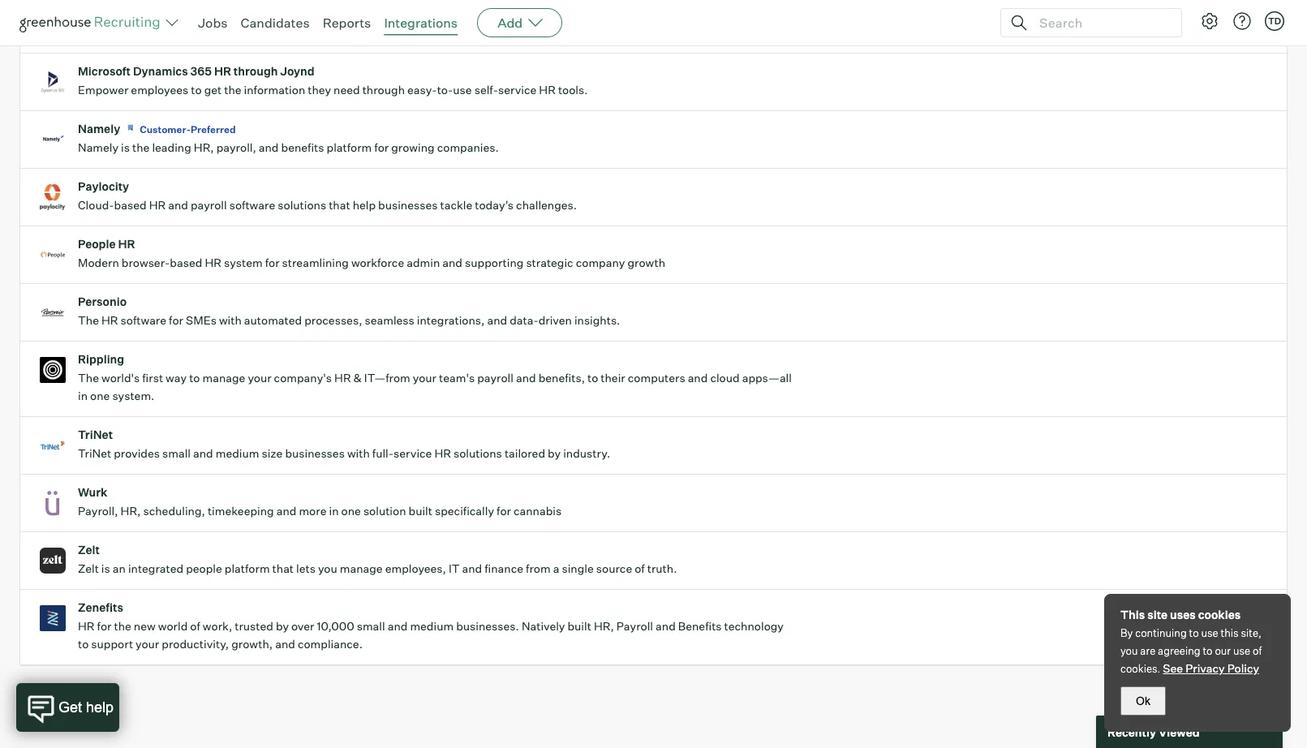 Task type: locate. For each thing, give the bounding box(es) containing it.
provides down system. on the bottom of the page
[[114, 446, 160, 461]]

use left self-
[[453, 83, 472, 97]]

0 vertical spatial the
[[224, 83, 241, 97]]

1 vertical spatial software
[[121, 313, 166, 328]]

in down rippling
[[78, 389, 88, 403]]

1 horizontal spatial built
[[567, 619, 591, 633]]

1 vertical spatial with
[[347, 446, 370, 461]]

platform right people
[[225, 562, 270, 576]]

2 vertical spatial use
[[1233, 644, 1250, 657]]

0 vertical spatial is
[[121, 141, 130, 155]]

payroll, down preferred
[[216, 141, 256, 155]]

0 vertical spatial based
[[114, 198, 147, 212]]

1 vertical spatial medium
[[410, 619, 454, 633]]

software up system
[[229, 198, 275, 212]]

0 horizontal spatial based
[[114, 198, 147, 212]]

1 vertical spatial in
[[329, 504, 339, 518]]

payroll up system
[[191, 198, 227, 212]]

based left system
[[170, 256, 202, 270]]

1 vertical spatial of
[[190, 619, 200, 633]]

to left 'get'
[[191, 83, 202, 97]]

apps—all
[[742, 371, 792, 385]]

for left the smes
[[169, 313, 183, 328]]

0 vertical spatial medium
[[216, 446, 259, 461]]

2 vertical spatial one
[[341, 504, 361, 518]]

a
[[553, 562, 559, 576]]

1 vertical spatial by
[[276, 619, 289, 633]]

to down uses
[[1189, 626, 1199, 639]]

1 vertical spatial payroll
[[477, 371, 514, 385]]

software down personio
[[121, 313, 166, 328]]

of left truth.
[[635, 562, 645, 576]]

software
[[229, 198, 275, 212], [121, 313, 166, 328]]

hr inside personio the hr software for smes with automated processes, seamless integrations, and data-driven insights.
[[101, 313, 118, 328]]

provides for one
[[114, 25, 161, 40]]

1 vertical spatial trinet
[[78, 446, 111, 461]]

0 horizontal spatial use
[[453, 83, 472, 97]]

manage inside rippling the world's first way to manage your company's hr & it—from your team's payroll and benefits, to their computers and cloud apps—all in one system.
[[202, 371, 245, 385]]

provides
[[114, 25, 161, 40], [114, 446, 160, 461]]

and left 'more' at left bottom
[[276, 504, 296, 518]]

in right 'more' at left bottom
[[329, 504, 339, 518]]

for inside "people hr modern browser-based hr system for streamlining workforce admin and supporting strategic company growth"
[[265, 256, 280, 270]]

1 horizontal spatial solutions
[[454, 446, 502, 461]]

manage left employees,
[[340, 562, 383, 576]]

built
[[409, 504, 432, 518], [567, 619, 591, 633]]

information
[[244, 83, 305, 97]]

based down paylocity
[[114, 198, 147, 212]]

your down new at the left of page
[[136, 637, 159, 651]]

1 horizontal spatial in
[[329, 504, 339, 518]]

of
[[635, 562, 645, 576], [190, 619, 200, 633], [1253, 644, 1262, 657]]

and right it in the left bottom of the page
[[462, 562, 482, 576]]

need
[[334, 83, 360, 97]]

0 horizontal spatial built
[[409, 504, 432, 518]]

and up scheduling,
[[193, 446, 213, 461]]

and right payroll
[[656, 619, 676, 633]]

0 horizontal spatial software
[[121, 313, 166, 328]]

Search text field
[[1035, 11, 1167, 34]]

0 vertical spatial of
[[635, 562, 645, 576]]

integrations link
[[384, 15, 458, 31]]

use up policy
[[1233, 644, 1250, 657]]

1 horizontal spatial businesses
[[378, 198, 438, 212]]

small right the 10,000
[[357, 619, 385, 633]]

payroll right team's
[[477, 371, 514, 385]]

jobs
[[198, 15, 228, 31]]

solutions
[[278, 198, 326, 212], [454, 446, 502, 461]]

0 vertical spatial use
[[453, 83, 472, 97]]

and left benefits
[[259, 141, 279, 155]]

namely
[[78, 122, 120, 136], [78, 141, 119, 155]]

one inside merge merge provides one api for all hr, payroll, recruiting, and accounting integrations.
[[163, 25, 183, 40]]

0 horizontal spatial of
[[190, 619, 200, 633]]

and inside zelt zelt is an integrated people platform that lets you manage employees, it and finance from a single source of truth.
[[462, 562, 482, 576]]

use
[[453, 83, 472, 97], [1201, 626, 1218, 639], [1233, 644, 1250, 657]]

for left growing
[[374, 141, 389, 155]]

leading
[[152, 141, 191, 155]]

hr, down preferred
[[194, 141, 214, 155]]

payroll, inside merge merge provides one api for all hr, payroll, recruiting, and accounting integrations.
[[260, 25, 300, 40]]

1 vertical spatial small
[[357, 619, 385, 633]]

businesses
[[378, 198, 438, 212], [285, 446, 345, 461]]

1 horizontal spatial through
[[362, 83, 405, 97]]

is left an
[[101, 562, 110, 576]]

0 vertical spatial the
[[78, 313, 99, 328]]

hr, inside the wurk payroll, hr, scheduling, timekeeping and more in one solution built specifically for cannabis
[[121, 504, 141, 518]]

tackle
[[440, 198, 472, 212]]

1 vertical spatial namely
[[78, 141, 119, 155]]

get
[[204, 83, 222, 97]]

0 horizontal spatial you
[[318, 562, 337, 576]]

hr, right all on the top of the page
[[238, 25, 258, 40]]

hr inside zenefits hr for the new world of work, trusted by over 10,000 small and medium businesses.  natively built hr, payroll and benefits technology to support your productivity, growth, and compliance.
[[78, 619, 95, 633]]

it
[[449, 562, 460, 576]]

growth,
[[231, 637, 273, 651]]

one left the solution
[[341, 504, 361, 518]]

greenhouse recruiting image
[[19, 13, 166, 32]]

0 horizontal spatial solutions
[[278, 198, 326, 212]]

0 horizontal spatial with
[[219, 313, 242, 328]]

and inside the trinet trinet provides small and medium size businesses with full-service hr solutions tailored by industry.
[[193, 446, 213, 461]]

trinet down system. on the bottom of the page
[[78, 428, 113, 442]]

integrations,
[[417, 313, 485, 328]]

1 vertical spatial that
[[272, 562, 294, 576]]

and inside paylocity cloud-based hr and payroll software solutions that help businesses tackle today's challenges.
[[168, 198, 188, 212]]

ok button
[[1120, 686, 1166, 716]]

1 vertical spatial payroll,
[[216, 141, 256, 155]]

solutions down benefits
[[278, 198, 326, 212]]

0 horizontal spatial in
[[78, 389, 88, 403]]

jobs link
[[198, 15, 228, 31]]

site
[[1147, 608, 1168, 622]]

1 vertical spatial you
[[1120, 644, 1138, 657]]

365
[[190, 64, 212, 78]]

1 horizontal spatial platform
[[327, 141, 372, 155]]

1 vertical spatial the
[[132, 141, 150, 155]]

trinet up wurk
[[78, 446, 111, 461]]

1 namely from the top
[[78, 122, 120, 136]]

1 vertical spatial merge
[[78, 25, 112, 40]]

in
[[78, 389, 88, 403], [329, 504, 339, 518]]

by right tailored
[[548, 446, 561, 461]]

0 horizontal spatial payroll
[[191, 198, 227, 212]]

that left 'lets'
[[272, 562, 294, 576]]

manage right 'way'
[[202, 371, 245, 385]]

namely up paylocity
[[78, 141, 119, 155]]

and inside merge merge provides one api for all hr, payroll, recruiting, and accounting integrations.
[[360, 25, 380, 40]]

is up paylocity
[[121, 141, 130, 155]]

service left tools.
[[498, 83, 537, 97]]

service up the solution
[[394, 446, 432, 461]]

rippling the world's first way to manage your company's hr & it—from your team's payroll and benefits, to their computers and cloud apps—all in one system.
[[78, 352, 792, 403]]

you down by
[[1120, 644, 1138, 657]]

hr inside paylocity cloud-based hr and payroll software solutions that help businesses tackle today's challenges.
[[149, 198, 166, 212]]

2 vertical spatial the
[[114, 619, 131, 633]]

1 vertical spatial platform
[[225, 562, 270, 576]]

0 vertical spatial that
[[329, 198, 350, 212]]

built right natively
[[567, 619, 591, 633]]

to left support
[[78, 637, 89, 651]]

for inside personio the hr software for smes with automated processes, seamless integrations, and data-driven insights.
[[169, 313, 183, 328]]

0 vertical spatial businesses
[[378, 198, 438, 212]]

the down rippling
[[78, 371, 99, 385]]

that inside paylocity cloud-based hr and payroll software solutions that help businesses tackle today's challenges.
[[329, 198, 350, 212]]

medium inside the trinet trinet provides small and medium size businesses with full-service hr solutions tailored by industry.
[[216, 446, 259, 461]]

2 horizontal spatial of
[[1253, 644, 1262, 657]]

one inside rippling the world's first way to manage your company's hr & it—from your team's payroll and benefits, to their computers and cloud apps—all in one system.
[[90, 389, 110, 403]]

1 horizontal spatial medium
[[410, 619, 454, 633]]

natively
[[522, 619, 565, 633]]

viewed
[[1159, 725, 1200, 739]]

small up scheduling,
[[162, 446, 191, 461]]

over
[[291, 619, 314, 633]]

cloud-
[[78, 198, 114, 212]]

size
[[262, 446, 283, 461]]

0 horizontal spatial the
[[114, 619, 131, 633]]

the inside the microsoft dynamics 365 hr through joynd empower employees to get the information they need through easy-to-use self-service hr tools.
[[224, 83, 241, 97]]

for left cannabis
[[497, 504, 511, 518]]

1 vertical spatial provides
[[114, 446, 160, 461]]

based inside paylocity cloud-based hr and payroll software solutions that help businesses tackle today's challenges.
[[114, 198, 147, 212]]

1 horizontal spatial you
[[1120, 644, 1138, 657]]

trusted
[[235, 619, 273, 633]]

1 vertical spatial based
[[170, 256, 202, 270]]

1 vertical spatial built
[[567, 619, 591, 633]]

payroll,
[[78, 504, 118, 518]]

1 horizontal spatial the
[[132, 141, 150, 155]]

0 horizontal spatial manage
[[202, 371, 245, 385]]

payroll
[[191, 198, 227, 212], [477, 371, 514, 385]]

0 horizontal spatial that
[[272, 562, 294, 576]]

provides up dynamics
[[114, 25, 161, 40]]

1 horizontal spatial payroll
[[477, 371, 514, 385]]

by continuing to use this site, you are agreeing to our use of cookies.
[[1120, 626, 1262, 675]]

trinet trinet provides small and medium size businesses with full-service hr solutions tailored by industry.
[[78, 428, 610, 461]]

1 vertical spatial solutions
[[454, 446, 502, 461]]

td button
[[1262, 8, 1288, 34]]

built right the solution
[[409, 504, 432, 518]]

and inside the wurk payroll, hr, scheduling, timekeeping and more in one solution built specifically for cannabis
[[276, 504, 296, 518]]

for inside merge merge provides one api for all hr, payroll, recruiting, and accounting integrations.
[[206, 25, 221, 40]]

service inside the trinet trinet provides small and medium size businesses with full-service hr solutions tailored by industry.
[[394, 446, 432, 461]]

0 horizontal spatial platform
[[225, 562, 270, 576]]

merge
[[78, 7, 113, 21], [78, 25, 112, 40]]

1 horizontal spatial one
[[163, 25, 183, 40]]

you right 'lets'
[[318, 562, 337, 576]]

through right need at the left top of page
[[362, 83, 405, 97]]

zelt left an
[[78, 562, 99, 576]]

of down site,
[[1253, 644, 1262, 657]]

1 horizontal spatial with
[[347, 446, 370, 461]]

source
[[596, 562, 632, 576]]

2 namely from the top
[[78, 141, 119, 155]]

1 vertical spatial zelt
[[78, 562, 99, 576]]

of inside by continuing to use this site, you are agreeing to our use of cookies.
[[1253, 644, 1262, 657]]

small inside the trinet trinet provides small and medium size businesses with full-service hr solutions tailored by industry.
[[162, 446, 191, 461]]

the inside personio the hr software for smes with automated processes, seamless integrations, and data-driven insights.
[[78, 313, 99, 328]]

software inside paylocity cloud-based hr and payroll software solutions that help businesses tackle today's challenges.
[[229, 198, 275, 212]]

with inside personio the hr software for smes with automated processes, seamless integrations, and data-driven insights.
[[219, 313, 242, 328]]

is inside zelt zelt is an integrated people platform that lets you manage employees, it and finance from a single source of truth.
[[101, 562, 110, 576]]

built inside zenefits hr for the new world of work, trusted by over 10,000 small and medium businesses.  natively built hr, payroll and benefits technology to support your productivity, growth, and compliance.
[[567, 619, 591, 633]]

1 horizontal spatial that
[[329, 198, 350, 212]]

0 horizontal spatial your
[[136, 637, 159, 651]]

0 vertical spatial through
[[234, 64, 278, 78]]

solutions left tailored
[[454, 446, 502, 461]]

preferred
[[191, 123, 236, 135]]

1 horizontal spatial by
[[548, 446, 561, 461]]

2 zelt from the top
[[78, 562, 99, 576]]

for right system
[[265, 256, 280, 270]]

streamlining
[[282, 256, 349, 270]]

that left help
[[329, 198, 350, 212]]

0 vertical spatial built
[[409, 504, 432, 518]]

cloud
[[710, 371, 740, 385]]

one down world's
[[90, 389, 110, 403]]

full-
[[372, 446, 394, 461]]

platform right benefits
[[327, 141, 372, 155]]

integrations
[[384, 15, 458, 31]]

growing
[[391, 141, 435, 155]]

for left all on the top of the page
[[206, 25, 221, 40]]

0 vertical spatial by
[[548, 446, 561, 461]]

support
[[91, 637, 133, 651]]

based
[[114, 198, 147, 212], [170, 256, 202, 270]]

0 vertical spatial in
[[78, 389, 88, 403]]

1 horizontal spatial software
[[229, 198, 275, 212]]

that inside zelt zelt is an integrated people platform that lets you manage employees, it and finance from a single source of truth.
[[272, 562, 294, 576]]

payroll, up joynd
[[260, 25, 300, 40]]

1 vertical spatial service
[[394, 446, 432, 461]]

through
[[234, 64, 278, 78], [362, 83, 405, 97]]

1 vertical spatial use
[[1201, 626, 1218, 639]]

of inside zelt zelt is an integrated people platform that lets you manage employees, it and finance from a single source of truth.
[[635, 562, 645, 576]]

through up information at the left
[[234, 64, 278, 78]]

timekeeping
[[208, 504, 274, 518]]

the
[[224, 83, 241, 97], [132, 141, 150, 155], [114, 619, 131, 633]]

one left api
[[163, 25, 183, 40]]

0 vertical spatial solutions
[[278, 198, 326, 212]]

manage inside zelt zelt is an integrated people platform that lets you manage employees, it and finance from a single source of truth.
[[340, 562, 383, 576]]

employees,
[[385, 562, 446, 576]]

zelt
[[78, 543, 100, 557], [78, 562, 99, 576]]

businesses right the size
[[285, 446, 345, 461]]

specifically
[[435, 504, 494, 518]]

the right 'get'
[[224, 83, 241, 97]]

small inside zenefits hr for the new world of work, trusted by over 10,000 small and medium businesses.  natively built hr, payroll and benefits technology to support your productivity, growth, and compliance.
[[357, 619, 385, 633]]

your left team's
[[413, 371, 436, 385]]

0 horizontal spatial small
[[162, 446, 191, 461]]

0 vertical spatial payroll,
[[260, 25, 300, 40]]

namely down empower
[[78, 122, 120, 136]]

hr,
[[238, 25, 258, 40], [194, 141, 214, 155], [121, 504, 141, 518], [594, 619, 614, 633]]

of up productivity,
[[190, 619, 200, 633]]

by inside the trinet trinet provides small and medium size businesses with full-service hr solutions tailored by industry.
[[548, 446, 561, 461]]

policy
[[1227, 661, 1259, 675]]

1 horizontal spatial manage
[[340, 562, 383, 576]]

your left company's
[[248, 371, 271, 385]]

microsoft dynamics 365 hr through joynd empower employees to get the information they need through easy-to-use self-service hr tools.
[[78, 64, 588, 97]]

2 the from the top
[[78, 371, 99, 385]]

for down "zenefits"
[[97, 619, 112, 633]]

the down customer-
[[132, 141, 150, 155]]

businesses right help
[[378, 198, 438, 212]]

1 vertical spatial is
[[101, 562, 110, 576]]

0 vertical spatial small
[[162, 446, 191, 461]]

your inside zenefits hr for the new world of work, trusted by over 10,000 small and medium businesses.  natively built hr, payroll and benefits technology to support your productivity, growth, and compliance.
[[136, 637, 159, 651]]

service inside the microsoft dynamics 365 hr through joynd empower employees to get the information they need through easy-to-use self-service hr tools.
[[498, 83, 537, 97]]

provides inside merge merge provides one api for all hr, payroll, recruiting, and accounting integrations.
[[114, 25, 161, 40]]

1 trinet from the top
[[78, 428, 113, 442]]

and down leading
[[168, 198, 188, 212]]

for inside the wurk payroll, hr, scheduling, timekeeping and more in one solution built specifically for cannabis
[[497, 504, 511, 518]]

with left "full-"
[[347, 446, 370, 461]]

0 horizontal spatial service
[[394, 446, 432, 461]]

hr, left payroll
[[594, 619, 614, 633]]

hr, right payroll,
[[121, 504, 141, 518]]

1 horizontal spatial of
[[635, 562, 645, 576]]

solution
[[363, 504, 406, 518]]

site,
[[1241, 626, 1261, 639]]

2 horizontal spatial the
[[224, 83, 241, 97]]

with right the smes
[[219, 313, 242, 328]]

0 vertical spatial zelt
[[78, 543, 100, 557]]

and right the recruiting,
[[360, 25, 380, 40]]

single
[[562, 562, 594, 576]]

0 horizontal spatial businesses
[[285, 446, 345, 461]]

1 horizontal spatial small
[[357, 619, 385, 633]]

medium left the size
[[216, 446, 259, 461]]

0 vertical spatial manage
[[202, 371, 245, 385]]

0 horizontal spatial by
[[276, 619, 289, 633]]

2 horizontal spatial one
[[341, 504, 361, 518]]

uses
[[1170, 608, 1196, 622]]

see privacy policy
[[1163, 661, 1259, 675]]

modern
[[78, 256, 119, 270]]

and right "admin"
[[442, 256, 462, 270]]

to inside zenefits hr for the new world of work, trusted by over 10,000 small and medium businesses.  natively built hr, payroll and benefits technology to support your productivity, growth, and compliance.
[[78, 637, 89, 651]]

use left this
[[1201, 626, 1218, 639]]

it—from
[[364, 371, 410, 385]]

they
[[308, 83, 331, 97]]

1 vertical spatial businesses
[[285, 446, 345, 461]]

are
[[1140, 644, 1156, 657]]

the down personio
[[78, 313, 99, 328]]

all
[[223, 25, 235, 40]]

0 vertical spatial merge
[[78, 7, 113, 21]]

provides inside the trinet trinet provides small and medium size businesses with full-service hr solutions tailored by industry.
[[114, 446, 160, 461]]

the up support
[[114, 619, 131, 633]]

the inside rippling the world's first way to manage your company's hr & it—from your team's payroll and benefits, to their computers and cloud apps—all in one system.
[[78, 371, 99, 385]]

and left data-
[[487, 313, 507, 328]]

0 vertical spatial platform
[[327, 141, 372, 155]]

0 horizontal spatial medium
[[216, 446, 259, 461]]

by left over
[[276, 619, 289, 633]]

1 the from the top
[[78, 313, 99, 328]]

productivity,
[[162, 637, 229, 651]]

1 vertical spatial through
[[362, 83, 405, 97]]

smes
[[186, 313, 217, 328]]

1 vertical spatial manage
[[340, 562, 383, 576]]

team's
[[439, 371, 475, 385]]

0 vertical spatial trinet
[[78, 428, 113, 442]]

microsoft
[[78, 64, 131, 78]]

companies.
[[437, 141, 499, 155]]

recently viewed
[[1107, 725, 1200, 739]]

zenefits
[[78, 601, 123, 615]]

1 merge from the top
[[78, 7, 113, 21]]

1 vertical spatial one
[[90, 389, 110, 403]]

admin
[[407, 256, 440, 270]]

one
[[163, 25, 183, 40], [90, 389, 110, 403], [341, 504, 361, 518]]

0 vertical spatial provides
[[114, 25, 161, 40]]

medium left businesses.
[[410, 619, 454, 633]]

zelt down payroll,
[[78, 543, 100, 557]]

supporting
[[465, 256, 524, 270]]



Task type: describe. For each thing, give the bounding box(es) containing it.
to right 'way'
[[189, 371, 200, 385]]

provides for small
[[114, 446, 160, 461]]

their
[[601, 371, 625, 385]]

lets
[[296, 562, 316, 576]]

tools.
[[558, 83, 588, 97]]

candidates
[[241, 15, 310, 31]]

10,000
[[317, 619, 354, 633]]

dynamics
[[133, 64, 188, 78]]

system
[[224, 256, 263, 270]]

continuing
[[1135, 626, 1187, 639]]

1 horizontal spatial is
[[121, 141, 130, 155]]

and down over
[[275, 637, 295, 651]]

benefits
[[678, 619, 722, 633]]

software inside personio the hr software for smes with automated processes, seamless integrations, and data-driven insights.
[[121, 313, 166, 328]]

hr inside rippling the world's first way to manage your company's hr & it—from your team's payroll and benefits, to their computers and cloud apps—all in one system.
[[334, 371, 351, 385]]

easy-
[[407, 83, 437, 97]]

platform inside zelt zelt is an integrated people platform that lets you manage employees, it and finance from a single source of truth.
[[225, 562, 270, 576]]

to left our
[[1203, 644, 1213, 657]]

solutions inside paylocity cloud-based hr and payroll software solutions that help businesses tackle today's challenges.
[[278, 198, 326, 212]]

growth
[[627, 256, 665, 270]]

tailored
[[505, 446, 545, 461]]

api
[[185, 25, 204, 40]]

in inside rippling the world's first way to manage your company's hr & it—from your team's payroll and benefits, to their computers and cloud apps—all in one system.
[[78, 389, 88, 403]]

payroll
[[616, 619, 653, 633]]

self-
[[474, 83, 498, 97]]

2 trinet from the top
[[78, 446, 111, 461]]

people
[[78, 237, 116, 251]]

hr, inside merge merge provides one api for all hr, payroll, recruiting, and accounting integrations.
[[238, 25, 258, 40]]

1 horizontal spatial your
[[248, 371, 271, 385]]

system.
[[112, 389, 154, 403]]

new
[[134, 619, 156, 633]]

finance
[[485, 562, 523, 576]]

for inside zenefits hr for the new world of work, trusted by over 10,000 small and medium businesses.  natively built hr, payroll and benefits technology to support your productivity, growth, and compliance.
[[97, 619, 112, 633]]

recruiting,
[[303, 25, 358, 40]]

people
[[186, 562, 222, 576]]

employees
[[131, 83, 188, 97]]

td button
[[1265, 11, 1284, 31]]

challenges.
[[516, 198, 577, 212]]

namely for namely
[[78, 122, 120, 136]]

and down employees,
[[388, 619, 408, 633]]

customer-
[[140, 123, 191, 135]]

hr, inside zenefits hr for the new world of work, trusted by over 10,000 small and medium businesses.  natively built hr, payroll and benefits technology to support your productivity, growth, and compliance.
[[594, 619, 614, 633]]

by
[[1120, 626, 1133, 639]]

scheduling,
[[143, 504, 205, 518]]

compliance.
[[298, 637, 363, 651]]

company
[[576, 256, 625, 270]]

and left the benefits,
[[516, 371, 536, 385]]

technology
[[724, 619, 784, 633]]

&
[[353, 371, 362, 385]]

zenefits hr for the new world of work, trusted by over 10,000 small and medium businesses.  natively built hr, payroll and benefits technology to support your productivity, growth, and compliance.
[[78, 601, 784, 651]]

solutions inside the trinet trinet provides small and medium size businesses with full-service hr solutions tailored by industry.
[[454, 446, 502, 461]]

wurk
[[78, 485, 107, 500]]

to-
[[437, 83, 453, 97]]

integrated
[[128, 562, 183, 576]]

candidates link
[[241, 15, 310, 31]]

way
[[166, 371, 187, 385]]

businesses inside paylocity cloud-based hr and payroll software solutions that help businesses tackle today's challenges.
[[378, 198, 438, 212]]

hr inside the trinet trinet provides small and medium size businesses with full-service hr solutions tailored by industry.
[[434, 446, 451, 461]]

by inside zenefits hr for the new world of work, trusted by over 10,000 small and medium businesses.  natively built hr, payroll and benefits technology to support your productivity, growth, and compliance.
[[276, 619, 289, 633]]

this site uses cookies
[[1120, 608, 1241, 622]]

and left cloud
[[688, 371, 708, 385]]

the inside zenefits hr for the new world of work, trusted by over 10,000 small and medium businesses.  natively built hr, payroll and benefits technology to support your productivity, growth, and compliance.
[[114, 619, 131, 633]]

joynd
[[280, 64, 315, 78]]

see privacy policy link
[[1163, 661, 1259, 675]]

businesses inside the trinet trinet provides small and medium size businesses with full-service hr solutions tailored by industry.
[[285, 446, 345, 461]]

seamless
[[365, 313, 414, 328]]

medium inside zenefits hr for the new world of work, trusted by over 10,000 small and medium businesses.  natively built hr, payroll and benefits technology to support your productivity, growth, and compliance.
[[410, 619, 454, 633]]

the for the world's first way to manage your company's hr & it—from your team's payroll and benefits, to their computers and cloud apps—all in one system.
[[78, 371, 99, 385]]

world
[[158, 619, 188, 633]]

browser-
[[122, 256, 170, 270]]

from
[[526, 562, 551, 576]]

ok
[[1136, 694, 1150, 707]]

payroll inside rippling the world's first way to manage your company's hr & it—from your team's payroll and benefits, to their computers and cloud apps—all in one system.
[[477, 371, 514, 385]]

2 horizontal spatial your
[[413, 371, 436, 385]]

processes,
[[304, 313, 362, 328]]

0 horizontal spatial through
[[234, 64, 278, 78]]

payroll inside paylocity cloud-based hr and payroll software solutions that help businesses tackle today's challenges.
[[191, 198, 227, 212]]

namely is the leading hr, payroll, and benefits platform for growing companies.
[[78, 141, 499, 155]]

td
[[1268, 15, 1281, 26]]

to inside the microsoft dynamics 365 hr through joynd empower employees to get the information they need through easy-to-use self-service hr tools.
[[191, 83, 202, 97]]

built inside the wurk payroll, hr, scheduling, timekeeping and more in one solution built specifically for cannabis
[[409, 504, 432, 518]]

integrations.
[[445, 25, 513, 40]]

driven
[[538, 313, 572, 328]]

2 horizontal spatial use
[[1233, 644, 1250, 657]]

to left their
[[587, 371, 598, 385]]

and inside "people hr modern browser-based hr system for streamlining workforce admin and supporting strategic company growth"
[[442, 256, 462, 270]]

1 horizontal spatial use
[[1201, 626, 1218, 639]]

agreeing
[[1158, 644, 1200, 657]]

our
[[1215, 644, 1231, 657]]

zelt zelt is an integrated people platform that lets you manage employees, it and finance from a single source of truth.
[[78, 543, 677, 576]]

in inside the wurk payroll, hr, scheduling, timekeeping and more in one solution built specifically for cannabis
[[329, 504, 339, 518]]

personio
[[78, 295, 127, 309]]

use inside the microsoft dynamics 365 hr through joynd empower employees to get the information they need through easy-to-use self-service hr tools.
[[453, 83, 472, 97]]

customer-preferred
[[140, 123, 236, 135]]

strategic
[[526, 256, 573, 270]]

businesses.
[[456, 619, 519, 633]]

an
[[113, 562, 126, 576]]

namely for namely is the leading hr, payroll, and benefits platform for growing companies.
[[78, 141, 119, 155]]

world's
[[101, 371, 140, 385]]

the for the hr software for smes with automated processes, seamless integrations, and data-driven insights.
[[78, 313, 99, 328]]

one inside the wurk payroll, hr, scheduling, timekeeping and more in one solution built specifically for cannabis
[[341, 504, 361, 518]]

rippling
[[78, 352, 124, 366]]

add
[[497, 15, 523, 31]]

you inside by continuing to use this site, you are agreeing to our use of cookies.
[[1120, 644, 1138, 657]]

of inside zenefits hr for the new world of work, trusted by over 10,000 small and medium businesses.  natively built hr, payroll and benefits technology to support your productivity, growth, and compliance.
[[190, 619, 200, 633]]

accounting
[[383, 25, 442, 40]]

with inside the trinet trinet provides small and medium size businesses with full-service hr solutions tailored by industry.
[[347, 446, 370, 461]]

help
[[353, 198, 376, 212]]

reports link
[[323, 15, 371, 31]]

work,
[[203, 619, 232, 633]]

paylocity cloud-based hr and payroll software solutions that help businesses tackle today's challenges.
[[78, 179, 577, 212]]

automated
[[244, 313, 302, 328]]

computers
[[628, 371, 685, 385]]

wurk payroll, hr, scheduling, timekeeping and more in one solution built specifically for cannabis
[[78, 485, 562, 518]]

2 merge from the top
[[78, 25, 112, 40]]

configure image
[[1200, 11, 1219, 31]]

based inside "people hr modern browser-based hr system for streamlining workforce admin and supporting strategic company growth"
[[170, 256, 202, 270]]

0 horizontal spatial payroll,
[[216, 141, 256, 155]]

add button
[[477, 8, 562, 37]]

and inside personio the hr software for smes with automated processes, seamless integrations, and data-driven insights.
[[487, 313, 507, 328]]

empower
[[78, 83, 128, 97]]

cookies.
[[1120, 662, 1161, 675]]

1 zelt from the top
[[78, 543, 100, 557]]

benefits
[[281, 141, 324, 155]]

you inside zelt zelt is an integrated people platform that lets you manage employees, it and finance from a single source of truth.
[[318, 562, 337, 576]]



Task type: vqa. For each thing, say whether or not it's contained in the screenshot.
Pending submission CHECKBOX
no



